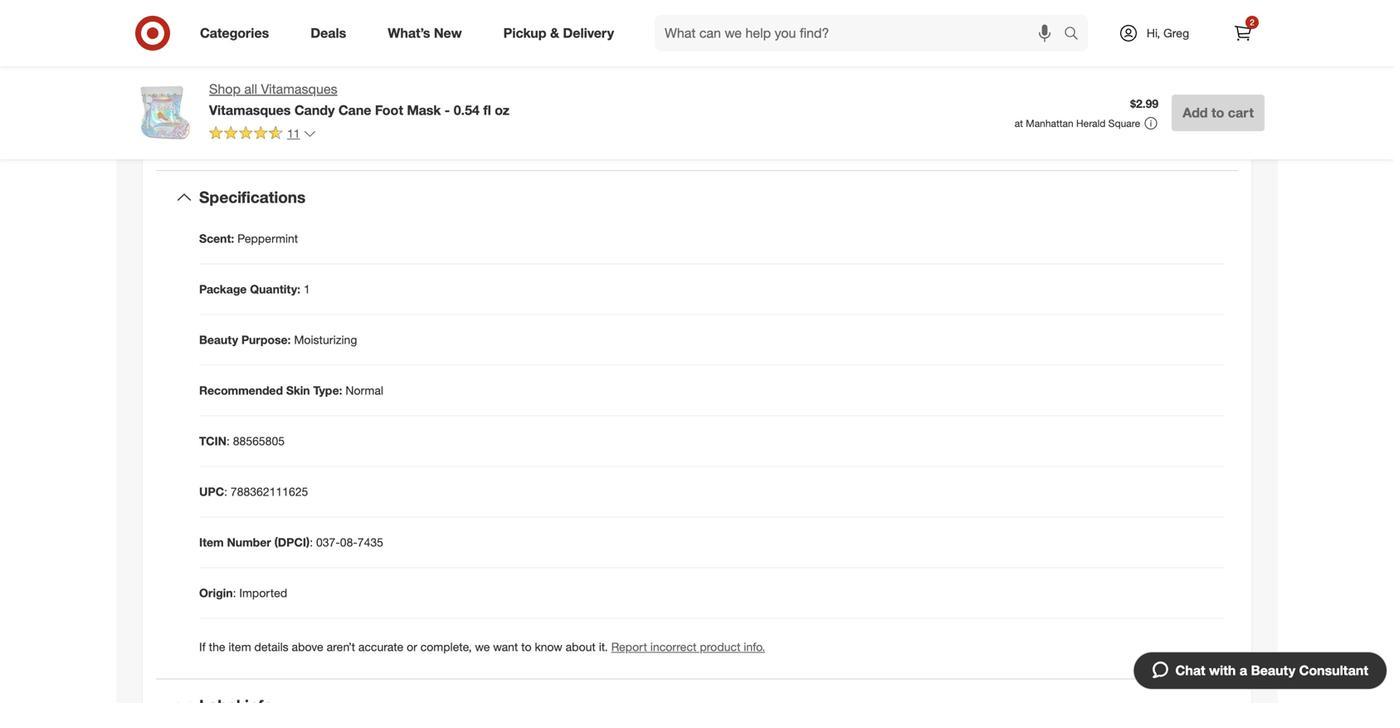 Task type: describe. For each thing, give the bounding box(es) containing it.
: left 037-
[[310, 535, 313, 550]]

moisturizing
[[294, 333, 357, 347]]

pickup & delivery link
[[490, 15, 635, 51]]

: for imported
[[233, 586, 236, 600]]

2 link
[[1225, 15, 1262, 51]]

number
[[227, 535, 271, 550]]

quantity:
[[250, 282, 301, 297]]

mask inside shop all vitamasques vitamasques candy cane foot mask - 0.54 fl oz
[[407, 102, 441, 118]]

08-
[[340, 535, 358, 550]]

tested
[[292, 31, 327, 46]]

target problems: dry
[[216, 118, 325, 132]]

target area: feet
[[216, 94, 303, 109]]

at manhattan herald square
[[1015, 117, 1141, 130]]

all inside shop all vitamasques vitamasques candy cane foot mask - 0.54 fl oz
[[244, 81, 257, 97]]

approved
[[216, 48, 265, 63]]

peppermint
[[238, 231, 298, 246]]

&
[[550, 25, 560, 41]]

what's new
[[388, 25, 462, 41]]

by
[[268, 48, 281, 63]]

to inside dermatologist tested - candy cane foot mask ingredient formulation has been tested and approved by dermatologists to boost results.
[[365, 48, 375, 63]]

accurate
[[359, 640, 404, 654]]

square
[[1109, 117, 1141, 130]]

(dpci)
[[274, 535, 310, 550]]

for
[[338, 71, 352, 86]]

has
[[580, 31, 599, 46]]

item number (dpci) : 037-08-7435
[[199, 535, 384, 550]]

- inside shop all vitamasques vitamasques candy cane foot mask - 0.54 fl oz
[[445, 102, 450, 118]]

and
[[667, 31, 687, 46]]

want
[[493, 640, 518, 654]]

deals link
[[297, 15, 367, 51]]

shop
[[209, 81, 241, 97]]

purpose:
[[241, 333, 291, 347]]

cane inside shop all vitamasques vitamasques candy cane foot mask - 0.54 fl oz
[[339, 102, 372, 118]]

1
[[304, 282, 310, 297]]

recommended skin type: normal
[[199, 383, 384, 398]]

normal
[[346, 383, 384, 398]]

0 vertical spatial vitamasques
[[261, 81, 338, 97]]

scent: peppermint
[[199, 231, 298, 246]]

recommended
[[199, 383, 283, 398]]

search
[[1057, 27, 1097, 43]]

shop all vitamasques vitamasques candy cane foot mask - 0.54 fl oz
[[209, 81, 510, 118]]

hi,
[[1147, 26, 1161, 40]]

item
[[199, 535, 224, 550]]

know
[[535, 640, 563, 654]]

oz
[[495, 102, 510, 118]]

info.
[[744, 640, 766, 654]]

dermatologists
[[284, 48, 362, 63]]

dry
[[307, 118, 325, 132]]

11 link
[[209, 125, 317, 144]]

dermatologist tested - candy cane foot mask ingredient formulation has been tested and approved by dermatologists to boost results.
[[216, 31, 687, 63]]

88565805
[[233, 434, 285, 448]]

tcin
[[199, 434, 227, 448]]

imported
[[239, 586, 287, 600]]

target for target problems: dry
[[216, 118, 248, 132]]

new
[[434, 25, 462, 41]]

it.
[[599, 640, 608, 654]]

aren't
[[327, 640, 355, 654]]

suitable
[[292, 71, 335, 86]]

beauty inside chat with a beauty consultant button
[[1252, 663, 1296, 679]]

add to cart
[[1183, 105, 1255, 121]]

fl
[[483, 102, 491, 118]]

what's
[[388, 25, 430, 41]]

beauty purpose: moisturizing
[[199, 333, 357, 347]]

area:
[[251, 94, 277, 109]]

788362111625
[[231, 485, 308, 499]]

demographic:
[[216, 71, 289, 86]]

1 vertical spatial vitamasques
[[209, 102, 291, 118]]

or
[[407, 640, 417, 654]]

delivery
[[563, 25, 614, 41]]

upc
[[199, 485, 224, 499]]

scent:
[[199, 231, 234, 246]]



Task type: vqa. For each thing, say whether or not it's contained in the screenshot.
the top Vitamasques
yes



Task type: locate. For each thing, give the bounding box(es) containing it.
categories
[[200, 25, 269, 41]]

1 vertical spatial target
[[216, 118, 248, 132]]

all right shop
[[244, 81, 257, 97]]

2 target from the top
[[216, 118, 248, 132]]

been
[[602, 31, 628, 46]]

1 vertical spatial mask
[[407, 102, 441, 118]]

problems:
[[251, 118, 303, 132]]

1 horizontal spatial to
[[522, 640, 532, 654]]

vitamasques
[[261, 81, 338, 97], [209, 102, 291, 118]]

cart
[[1229, 105, 1255, 121]]

0.54
[[454, 102, 480, 118]]

0 vertical spatial cane
[[374, 31, 402, 46]]

specifications
[[199, 188, 306, 207]]

feet
[[280, 94, 303, 109]]

candy up dermatologists at the left
[[338, 31, 371, 46]]

foot down boost on the top left of page
[[375, 102, 403, 118]]

target down demographic: on the left top of page
[[216, 94, 248, 109]]

11
[[287, 126, 300, 141]]

1 horizontal spatial -
[[445, 102, 450, 118]]

dermatologist
[[216, 31, 289, 46]]

0 horizontal spatial to
[[365, 48, 375, 63]]

What can we help you find? suggestions appear below search field
[[655, 15, 1069, 51]]

complete,
[[421, 640, 472, 654]]

a
[[1240, 663, 1248, 679]]

: left the 788362111625
[[224, 485, 227, 499]]

0 vertical spatial to
[[365, 48, 375, 63]]

foot inside dermatologist tested - candy cane foot mask ingredient formulation has been tested and approved by dermatologists to boost results.
[[405, 31, 428, 46]]

target for target area: feet
[[216, 94, 248, 109]]

2
[[1251, 17, 1255, 27]]

incorrect
[[651, 640, 697, 654]]

- inside dermatologist tested - candy cane foot mask ingredient formulation has been tested and approved by dermatologists to boost results.
[[330, 31, 334, 46]]

0 vertical spatial target
[[216, 94, 248, 109]]

1 horizontal spatial cane
[[374, 31, 402, 46]]

candy inside shop all vitamasques vitamasques candy cane foot mask - 0.54 fl oz
[[295, 102, 335, 118]]

the
[[209, 640, 225, 654]]

1 vertical spatial cane
[[339, 102, 372, 118]]

categories link
[[186, 15, 290, 51]]

to right want at the left of page
[[522, 640, 532, 654]]

chat with a beauty consultant
[[1176, 663, 1369, 679]]

package quantity: 1
[[199, 282, 310, 297]]

add to cart button
[[1172, 95, 1265, 131]]

vitamasques up 11 link
[[209, 102, 291, 118]]

0 vertical spatial -
[[330, 31, 334, 46]]

mask up the results.
[[432, 31, 460, 46]]

foot inside shop all vitamasques vitamasques candy cane foot mask - 0.54 fl oz
[[375, 102, 403, 118]]

1 horizontal spatial all
[[355, 71, 366, 86]]

: for 788362111625
[[224, 485, 227, 499]]

vitamasques up 'dry'
[[261, 81, 338, 97]]

chat
[[1176, 663, 1206, 679]]

0 horizontal spatial beauty
[[199, 333, 238, 347]]

beauty left "purpose:"
[[199, 333, 238, 347]]

pickup
[[504, 25, 547, 41]]

add
[[1183, 105, 1208, 121]]

manhattan
[[1026, 117, 1074, 130]]

7435
[[358, 535, 384, 550]]

: left the 88565805
[[227, 434, 230, 448]]

037-
[[316, 535, 340, 550]]

mask left 0.54
[[407, 102, 441, 118]]

0 vertical spatial candy
[[338, 31, 371, 46]]

cane inside dermatologist tested - candy cane foot mask ingredient formulation has been tested and approved by dermatologists to boost results.
[[374, 31, 402, 46]]

1 vertical spatial foot
[[375, 102, 403, 118]]

tcin : 88565805
[[199, 434, 285, 448]]

skin
[[286, 383, 310, 398]]

chat with a beauty consultant button
[[1134, 652, 1388, 690]]

herald
[[1077, 117, 1106, 130]]

consultant
[[1300, 663, 1369, 679]]

0 horizontal spatial all
[[244, 81, 257, 97]]

-
[[330, 31, 334, 46], [445, 102, 450, 118]]

image of vitamasques candy cane foot mask - 0.54 fl oz image
[[130, 80, 196, 146]]

mask inside dermatologist tested - candy cane foot mask ingredient formulation has been tested and approved by dermatologists to boost results.
[[432, 31, 460, 46]]

cane up boost on the top left of page
[[374, 31, 402, 46]]

- up dermatologists at the left
[[330, 31, 334, 46]]

target down the target area: feet
[[216, 118, 248, 132]]

deals
[[311, 25, 346, 41]]

foot up the results.
[[405, 31, 428, 46]]

0 vertical spatial foot
[[405, 31, 428, 46]]

ingredient
[[463, 31, 515, 46]]

1 horizontal spatial foot
[[405, 31, 428, 46]]

to inside button
[[1212, 105, 1225, 121]]

2 vertical spatial to
[[522, 640, 532, 654]]

origin
[[199, 586, 233, 600]]

we
[[475, 640, 490, 654]]

- left 0.54
[[445, 102, 450, 118]]

candy up 11
[[295, 102, 335, 118]]

to right add
[[1212, 105, 1225, 121]]

beauty right "a"
[[1252, 663, 1296, 679]]

product
[[700, 640, 741, 654]]

foot
[[405, 31, 428, 46], [375, 102, 403, 118]]

candy inside dermatologist tested - candy cane foot mask ingredient formulation has been tested and approved by dermatologists to boost results.
[[338, 31, 371, 46]]

0 vertical spatial beauty
[[199, 333, 238, 347]]

1 vertical spatial candy
[[295, 102, 335, 118]]

0 horizontal spatial candy
[[295, 102, 335, 118]]

if the item details above aren't accurate or complete, we want to know about it. report incorrect product info.
[[199, 640, 766, 654]]

1 vertical spatial beauty
[[1252, 663, 1296, 679]]

mask
[[432, 31, 460, 46], [407, 102, 441, 118]]

details
[[255, 640, 289, 654]]

0 horizontal spatial foot
[[375, 102, 403, 118]]

2 horizontal spatial to
[[1212, 105, 1225, 121]]

0 horizontal spatial -
[[330, 31, 334, 46]]

boost
[[378, 48, 408, 63]]

demographic: suitable for all
[[216, 71, 366, 86]]

to left boost on the top left of page
[[365, 48, 375, 63]]

item
[[229, 640, 251, 654]]

1 target from the top
[[216, 94, 248, 109]]

all
[[355, 71, 366, 86], [244, 81, 257, 97]]

package
[[199, 282, 247, 297]]

results.
[[412, 48, 449, 63]]

at
[[1015, 117, 1024, 130]]

0 vertical spatial mask
[[432, 31, 460, 46]]

pickup & delivery
[[504, 25, 614, 41]]

what's new link
[[374, 15, 483, 51]]

1 horizontal spatial candy
[[338, 31, 371, 46]]

1 horizontal spatial beauty
[[1252, 663, 1296, 679]]

cane
[[374, 31, 402, 46], [339, 102, 372, 118]]

1 vertical spatial -
[[445, 102, 450, 118]]

about
[[566, 640, 596, 654]]

above
[[292, 640, 324, 654]]

greg
[[1164, 26, 1190, 40]]

upc : 788362111625
[[199, 485, 308, 499]]

1 vertical spatial to
[[1212, 105, 1225, 121]]

origin : imported
[[199, 586, 287, 600]]

: left imported
[[233, 586, 236, 600]]

type:
[[313, 383, 343, 398]]

tested
[[631, 31, 664, 46]]

candy
[[338, 31, 371, 46], [295, 102, 335, 118]]

: for 88565805
[[227, 434, 230, 448]]

0 horizontal spatial cane
[[339, 102, 372, 118]]

with
[[1210, 663, 1237, 679]]

report incorrect product info. button
[[612, 639, 766, 656]]

all right for
[[355, 71, 366, 86]]

cane down for
[[339, 102, 372, 118]]

hi, greg
[[1147, 26, 1190, 40]]



